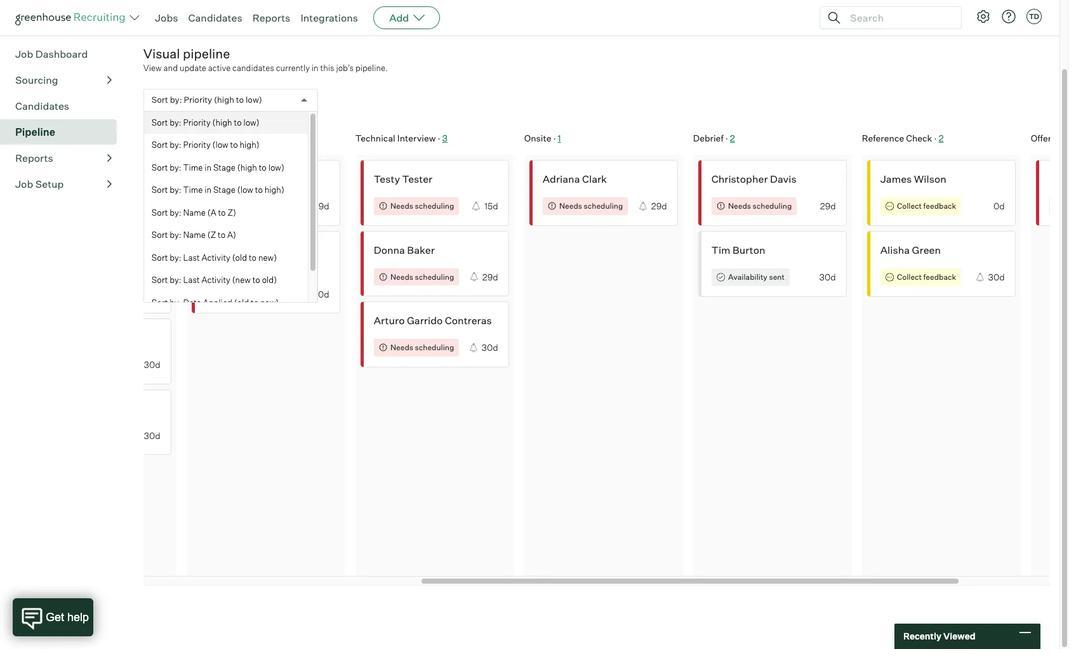 Task type: vqa. For each thing, say whether or not it's contained in the screenshot.
the bottommost Last
yes



Task type: describe. For each thing, give the bounding box(es) containing it.
job setup link
[[15, 176, 112, 192]]

3 2 from the left
[[939, 133, 944, 143]]

feedback for green
[[924, 273, 957, 282]]

0 vertical spatial reports link
[[253, 11, 290, 24]]

roberts
[[231, 173, 269, 186]]

last for sort by: last activity (new to old)
[[183, 275, 200, 285]]

sourcing
[[15, 73, 58, 86]]

interview
[[397, 133, 436, 143]]

time for sort by: time in stage (high to low)
[[183, 162, 203, 173]]

in inside visual pipeline view and update active candidates currently in this job's pipeline.
[[312, 63, 319, 73]]

christopher
[[712, 173, 768, 186]]

wilson
[[914, 173, 947, 186]]

name for sort by: name (z to a)
[[183, 230, 206, 240]]

td button
[[1024, 6, 1045, 27]]

debrief · 2
[[693, 133, 735, 143]]

to right (z
[[218, 230, 226, 240]]

job's
[[336, 63, 354, 73]]

1 vertical spatial (high
[[212, 117, 232, 127]]

reference check · 2
[[862, 133, 944, 143]]

candidates
[[232, 63, 274, 73]]

(z
[[208, 230, 216, 240]]

6 sort from the top
[[152, 207, 168, 218]]

update
[[180, 63, 206, 73]]

9 by: from the top
[[170, 275, 181, 285]]

arturo garrido contreras
[[374, 314, 492, 327]]

z)
[[228, 207, 236, 218]]

clark
[[582, 173, 607, 186]]

pipeline.
[[356, 63, 388, 73]]

needs for arturo
[[391, 343, 413, 353]]

4 by: from the top
[[170, 162, 181, 173]]

greg smith
[[205, 261, 259, 274]]

feedback for wilson
[[924, 202, 957, 211]]

1 sort from the top
[[152, 95, 168, 105]]

2 sort from the top
[[152, 117, 168, 127]]

debrief
[[693, 133, 724, 143]]

sort by: last activity (new to old)
[[152, 275, 277, 285]]

3
[[442, 133, 448, 143]]

29d for tyler roberts
[[314, 201, 329, 212]]

1 be from the top
[[232, 201, 241, 211]]

tester
[[402, 173, 433, 186]]

7 sort from the top
[[152, 230, 168, 240]]

add
[[389, 11, 409, 24]]

2 vertical spatial priority
[[183, 140, 211, 150]]

2 · from the left
[[438, 133, 440, 143]]

job dashboard link
[[15, 46, 112, 61]]

2 by: from the top
[[170, 117, 181, 127]]

2 to from the top
[[222, 289, 231, 299]]

adriana
[[543, 173, 580, 186]]

collect feedback for green
[[897, 273, 957, 282]]

needs for adriana
[[559, 201, 582, 211]]

0 horizontal spatial candidates
[[15, 100, 69, 112]]

scheduling for tester
[[415, 201, 454, 211]]

2 vertical spatial sent
[[243, 289, 258, 299]]

stage for (high
[[213, 162, 236, 173]]

to down 'candidates'
[[236, 95, 244, 105]]

to down the smith in the left of the page
[[251, 298, 259, 308]]

1 vertical spatial sent
[[769, 272, 785, 282]]

0 horizontal spatial reports
[[15, 152, 53, 164]]

1 vertical spatial low)
[[244, 117, 259, 127]]

1 sort by: priority (high to low) from the top
[[152, 95, 262, 105]]

testy
[[374, 173, 400, 186]]

needs for christopher
[[728, 201, 751, 211]]

activity for (old
[[202, 253, 230, 263]]

view
[[143, 63, 162, 73]]

sort by: time in stage (high to low)
[[152, 162, 284, 173]]

old)
[[262, 275, 277, 285]]

29d for adriana clark
[[651, 201, 667, 212]]

5 sort from the top
[[152, 185, 168, 195]]

3 sort from the top
[[152, 140, 168, 150]]

10 sort from the top
[[152, 298, 168, 308]]

job setup
[[15, 178, 64, 190]]

8 by: from the top
[[170, 253, 181, 263]]

james
[[881, 173, 912, 186]]

baker
[[407, 244, 435, 256]]

collect feedback for wilson
[[897, 202, 957, 211]]

this
[[320, 63, 334, 73]]

tim burton
[[712, 244, 766, 256]]

applied
[[203, 298, 232, 308]]

pipeline
[[15, 126, 55, 138]]

(new
[[232, 275, 251, 285]]

(old for applied
[[234, 298, 249, 308]]

adriana clark
[[543, 173, 607, 186]]

recently
[[904, 631, 942, 642]]

rach
[[1050, 173, 1069, 186]]

activity for (new
[[202, 275, 230, 285]]

name for sort by: name (a to z)
[[183, 207, 206, 218]]

3 · from the left
[[553, 133, 556, 143]]

jobs link
[[155, 11, 178, 24]]

stage for (low
[[213, 185, 236, 195]]

1 2 from the left
[[260, 133, 265, 143]]

1 horizontal spatial candidates link
[[188, 11, 242, 24]]

a)
[[227, 230, 236, 240]]

tim
[[712, 244, 731, 256]]

needs scheduling for clark
[[559, 201, 623, 211]]

company
[[36, 190, 82, 203]]

needs scheduling for garrido
[[391, 343, 454, 353]]

smith
[[231, 261, 259, 274]]

davis
[[770, 173, 797, 186]]

0 vertical spatial (high
[[214, 95, 234, 105]]

0 horizontal spatial high)
[[240, 140, 259, 150]]

check
[[906, 133, 933, 143]]

needs for donna
[[391, 272, 413, 282]]

2 sort by: priority (high to low) from the top
[[152, 117, 259, 127]]

scheduling for clark
[[584, 201, 623, 211]]

jobs
[[155, 11, 178, 24]]

sourcing link
[[15, 72, 112, 87]]

job for job dashboard
[[15, 47, 33, 60]]

garrido
[[407, 314, 443, 327]]

integrations
[[301, 11, 358, 24]]

availability
[[728, 272, 768, 282]]

needs scheduling for davis
[[728, 201, 792, 211]]

job for job setup
[[15, 178, 33, 190]]

availability sent
[[728, 272, 785, 282]]

offer link
[[1031, 132, 1061, 145]]

scheduling for davis
[[753, 201, 792, 211]]

7 by: from the top
[[170, 230, 181, 240]]

donna
[[374, 244, 405, 256]]

setup
[[35, 178, 64, 190]]

testy tester
[[374, 173, 433, 186]]

1 · from the left
[[256, 133, 258, 143]]

in for sort by: time in stage (high to low)
[[205, 162, 211, 173]]

company name
[[36, 190, 112, 203]]

onsite
[[524, 133, 552, 143]]

needs scheduling for tester
[[391, 201, 454, 211]]

td button
[[1027, 9, 1042, 24]]

take
[[187, 133, 207, 143]]



Task type: locate. For each thing, give the bounding box(es) containing it.
2 collect feedback from the top
[[897, 273, 957, 282]]

visual
[[143, 46, 180, 61]]

configure image
[[976, 9, 991, 24]]

5 · from the left
[[934, 133, 937, 143]]

feedback down green
[[924, 273, 957, 282]]

needs down adriana clark
[[559, 201, 582, 211]]

1 vertical spatial feedback
[[924, 273, 957, 282]]

2 stage from the top
[[213, 185, 236, 195]]

candidates
[[188, 11, 242, 24], [15, 100, 69, 112]]

sent right availability
[[769, 272, 785, 282]]

1 to from the top
[[222, 201, 231, 211]]

5 by: from the top
[[170, 185, 181, 195]]

collect feedback
[[897, 202, 957, 211], [897, 273, 957, 282]]

(low
[[212, 140, 228, 150], [237, 185, 253, 195]]

name left (a in the left top of the page
[[183, 207, 206, 218]]

10 by: from the top
[[170, 298, 181, 308]]

to up sort by: time in stage (high to low)
[[230, 140, 238, 150]]

9 sort from the top
[[152, 275, 168, 285]]

in up 'tyler'
[[205, 162, 211, 173]]

and
[[164, 63, 178, 73]]

technical interview · 3
[[355, 133, 448, 143]]

name right company
[[84, 190, 112, 203]]

recently viewed
[[904, 631, 976, 642]]

in
[[312, 63, 319, 73], [205, 162, 211, 173], [205, 185, 211, 195]]

active
[[208, 63, 231, 73]]

needs scheduling
[[391, 201, 454, 211], [559, 201, 623, 211], [728, 201, 792, 211], [391, 272, 454, 282], [391, 343, 454, 353]]

(19)
[[15, 14, 31, 25]]

be down the (new
[[232, 289, 241, 299]]

time down the sort by: priority (low to high)
[[183, 162, 203, 173]]

2 to be sent from the top
[[222, 289, 258, 299]]

candidates down sourcing
[[15, 100, 69, 112]]

1 vertical spatial time
[[183, 185, 203, 195]]

by: down sort by: name (a to z) at the top left of the page
[[170, 230, 181, 240]]

2 2 from the left
[[730, 133, 735, 143]]

0 vertical spatial last
[[183, 253, 200, 263]]

(low up sort by: time in stage (high to low)
[[212, 140, 228, 150]]

needs scheduling down christopher davis
[[728, 201, 792, 211]]

0 horizontal spatial reports link
[[15, 150, 112, 166]]

reports up visual pipeline view and update active candidates currently in this job's pipeline.
[[253, 11, 290, 24]]

feedback down wilson
[[924, 202, 957, 211]]

by: up sort by: name (a to z) at the top left of the page
[[170, 185, 181, 195]]

0 vertical spatial (old
[[232, 253, 247, 263]]

by: left take
[[170, 140, 181, 150]]

needs scheduling down clark
[[559, 201, 623, 211]]

1 vertical spatial sort by: priority (high to low)
[[152, 117, 259, 127]]

low) down 'candidates'
[[246, 95, 262, 105]]

greenhouse recruiting image
[[15, 10, 130, 25]]

stage down sort by: time in stage (high to low)
[[213, 185, 236, 195]]

(old
[[232, 253, 247, 263], [234, 298, 249, 308]]

to right 'tyler'
[[255, 185, 263, 195]]

(high
[[214, 95, 234, 105], [212, 117, 232, 127], [237, 162, 257, 173]]

new) down 'old)'
[[260, 298, 279, 308]]

0 vertical spatial sent
[[243, 201, 258, 211]]

1 vertical spatial (old
[[234, 298, 249, 308]]

collect for james
[[897, 202, 922, 211]]

td
[[1029, 12, 1040, 21]]

0 vertical spatial (low
[[212, 140, 228, 150]]

1
[[558, 133, 561, 143]]

high) right home
[[240, 140, 259, 150]]

tyler roberts
[[205, 173, 269, 186]]

reports
[[253, 11, 290, 24], [15, 152, 53, 164]]

to
[[222, 201, 231, 211], [222, 289, 231, 299]]

integrations link
[[301, 11, 358, 24]]

onsite · 1
[[524, 133, 561, 143]]

to be sent down tyler roberts
[[222, 201, 258, 211]]

2 vertical spatial (high
[[237, 162, 257, 173]]

dashboard
[[35, 47, 88, 60]]

collect for alisha
[[897, 273, 922, 282]]

pipeline link
[[15, 124, 112, 140]]

1 activity from the top
[[202, 253, 230, 263]]

1 job from the top
[[15, 47, 33, 60]]

scheduling down davis
[[753, 201, 792, 211]]

0 vertical spatial new)
[[258, 253, 277, 263]]

offer
[[1031, 133, 1052, 143]]

activity up sort by: last activity (new to old)
[[202, 253, 230, 263]]

8 sort from the top
[[152, 253, 168, 263]]

1 horizontal spatial high)
[[265, 185, 284, 195]]

0 vertical spatial activity
[[202, 253, 230, 263]]

last up date
[[183, 275, 200, 285]]

candidates up the pipeline
[[188, 11, 242, 24]]

add button
[[374, 6, 440, 29]]

last for sort by: last activity (old to new)
[[183, 253, 200, 263]]

james wilson
[[881, 173, 947, 186]]

currently
[[276, 63, 310, 73]]

(old for activity
[[232, 253, 247, 263]]

(high up roberts
[[237, 162, 257, 173]]

0 vertical spatial time
[[183, 162, 203, 173]]

collect
[[897, 202, 922, 211], [897, 273, 922, 282]]

0 vertical spatial feedback
[[924, 202, 957, 211]]

needs down christopher
[[728, 201, 751, 211]]

2 feedback from the top
[[924, 273, 957, 282]]

0d
[[994, 201, 1005, 212]]

sort by: priority (high to low) up take
[[152, 117, 259, 127]]

1 horizontal spatial candidates
[[188, 11, 242, 24]]

1 horizontal spatial (low
[[237, 185, 253, 195]]

2 vertical spatial in
[[205, 185, 211, 195]]

to up the (new
[[249, 253, 257, 263]]

in for sort by: time in stage (low to high)
[[205, 185, 211, 195]]

job
[[15, 47, 33, 60], [15, 178, 33, 190]]

needs scheduling down baker
[[391, 272, 454, 282]]

0 horizontal spatial 2
[[260, 133, 265, 143]]

needs for testy
[[391, 201, 413, 211]]

2 vertical spatial name
[[183, 230, 206, 240]]

low) up the test
[[244, 117, 259, 127]]

0 horizontal spatial candidates link
[[15, 98, 112, 113]]

to up the test
[[234, 117, 242, 127]]

to left z)
[[218, 207, 226, 218]]

scheduling for baker
[[415, 272, 454, 282]]

1 vertical spatial candidates link
[[15, 98, 112, 113]]

sort by: name (z to a)
[[152, 230, 236, 240]]

pipeline
[[183, 46, 230, 61]]

1 time from the top
[[183, 162, 203, 173]]

time up sort by: name (a to z) at the top left of the page
[[183, 185, 203, 195]]

to be sent
[[222, 201, 258, 211], [222, 289, 258, 299]]

0 vertical spatial name
[[84, 190, 112, 203]]

new) for sort by: last activity (old to new)
[[258, 253, 277, 263]]

1 last from the top
[[183, 253, 200, 263]]

1 vertical spatial reports
[[15, 152, 53, 164]]

contreras
[[445, 314, 492, 327]]

· right debrief
[[726, 133, 728, 143]]

1 vertical spatial priority
[[183, 117, 211, 127]]

sort by: priority (high to low) down active
[[152, 95, 262, 105]]

1 vertical spatial collect
[[897, 273, 922, 282]]

scheduling for garrido
[[415, 343, 454, 353]]

scheduling
[[415, 201, 454, 211], [584, 201, 623, 211], [753, 201, 792, 211], [415, 272, 454, 282], [415, 343, 454, 353]]

0 vertical spatial sort by: priority (high to low)
[[152, 95, 262, 105]]

1 horizontal spatial 2
[[730, 133, 735, 143]]

1 stage from the top
[[213, 162, 236, 173]]

0 vertical spatial collect feedback
[[897, 202, 957, 211]]

burton
[[733, 244, 766, 256]]

job up sourcing
[[15, 47, 33, 60]]

sort by: date applied (old to new)
[[152, 298, 279, 308]]

priority up take
[[183, 117, 211, 127]]

1 vertical spatial reports link
[[15, 150, 112, 166]]

candidates link up pipeline link
[[15, 98, 112, 113]]

· left the 1
[[553, 133, 556, 143]]

1 vertical spatial to
[[222, 289, 231, 299]]

time
[[183, 162, 203, 173], [183, 185, 203, 195]]

collect feedback down green
[[897, 273, 957, 282]]

by: up the sort by: name (z to a)
[[170, 207, 181, 218]]

technical
[[355, 133, 396, 143]]

scheduling down clark
[[584, 201, 623, 211]]

1 vertical spatial (low
[[237, 185, 253, 195]]

in left this
[[312, 63, 319, 73]]

high) right 'tyler'
[[265, 185, 284, 195]]

sort by: priority (low to high)
[[152, 140, 259, 150]]

arturo
[[374, 314, 405, 327]]

0 vertical spatial candidates
[[188, 11, 242, 24]]

1 vertical spatial last
[[183, 275, 200, 285]]

(high down active
[[214, 95, 234, 105]]

sort by: time in stage (low to high)
[[152, 185, 284, 195]]

new)
[[258, 253, 277, 263], [260, 298, 279, 308]]

reports link up visual pipeline view and update active candidates currently in this job's pipeline.
[[253, 11, 290, 24]]

2 vertical spatial low)
[[268, 162, 284, 173]]

reference
[[862, 133, 904, 143]]

2 collect from the top
[[897, 273, 922, 282]]

·
[[256, 133, 258, 143], [438, 133, 440, 143], [553, 133, 556, 143], [726, 133, 728, 143], [934, 133, 937, 143]]

1 by: from the top
[[170, 95, 182, 105]]

time for sort by: time in stage (low to high)
[[183, 185, 203, 195]]

by: up the sort by: priority (low to high)
[[170, 117, 181, 127]]

priority down update
[[184, 95, 212, 105]]

29d button
[[23, 248, 171, 314], [23, 248, 171, 314]]

by:
[[170, 95, 182, 105], [170, 117, 181, 127], [170, 140, 181, 150], [170, 162, 181, 173], [170, 185, 181, 195], [170, 207, 181, 218], [170, 230, 181, 240], [170, 253, 181, 263], [170, 275, 181, 285], [170, 298, 181, 308]]

to right (a in the left top of the page
[[222, 201, 231, 211]]

sort by: priority (high to low)
[[152, 95, 262, 105], [152, 117, 259, 127]]

1 horizontal spatial reports link
[[253, 11, 290, 24]]

· right check
[[934, 133, 937, 143]]

candidates link up the pipeline
[[188, 11, 242, 24]]

donna baker
[[374, 244, 435, 256]]

(old down the (new
[[234, 298, 249, 308]]

by: down the "sort by: last activity (old to new)" in the top left of the page
[[170, 275, 181, 285]]

6 by: from the top
[[170, 207, 181, 218]]

scheduling down tester
[[415, 201, 454, 211]]

2 right debrief
[[730, 133, 735, 143]]

0 horizontal spatial (low
[[212, 140, 228, 150]]

needs scheduling down tester
[[391, 201, 454, 211]]

1d
[[152, 218, 161, 229]]

2 last from the top
[[183, 275, 200, 285]]

reports down pipeline
[[15, 152, 53, 164]]

1 vertical spatial high)
[[265, 185, 284, 195]]

29d
[[314, 201, 329, 212], [651, 201, 667, 212], [820, 201, 836, 212], [483, 272, 498, 282], [145, 289, 161, 300]]

1 feedback from the top
[[924, 202, 957, 211]]

be down sort by: time in stage (low to high)
[[232, 201, 241, 211]]

sent right z)
[[243, 201, 258, 211]]

by: left date
[[170, 298, 181, 308]]

name
[[84, 190, 112, 203], [183, 207, 206, 218], [183, 230, 206, 240]]

sort by: last activity (old to new)
[[152, 253, 277, 263]]

0 vertical spatial to be sent
[[222, 201, 258, 211]]

2 job from the top
[[15, 178, 33, 190]]

· left "3" at the left top of page
[[438, 133, 440, 143]]

3 by: from the top
[[170, 140, 181, 150]]

1 vertical spatial to be sent
[[222, 289, 258, 299]]

green
[[912, 244, 941, 257]]

needs
[[391, 201, 413, 211], [559, 201, 582, 211], [728, 201, 751, 211], [391, 272, 413, 282], [391, 343, 413, 353]]

0 vertical spatial job
[[15, 47, 33, 60]]

4 sort from the top
[[152, 162, 168, 173]]

to up roberts
[[259, 162, 267, 173]]

Search text field
[[847, 9, 950, 27]]

needs scheduling for baker
[[391, 272, 454, 282]]

1 vertical spatial activity
[[202, 275, 230, 285]]

scheduling down baker
[[415, 272, 454, 282]]

30d button
[[23, 319, 171, 385], [23, 319, 171, 385], [23, 390, 171, 455], [23, 390, 171, 455]]

1 vertical spatial stage
[[213, 185, 236, 195]]

viewed
[[944, 631, 976, 642]]

0 vertical spatial priority
[[184, 95, 212, 105]]

1 vertical spatial be
[[232, 289, 241, 299]]

· right the test
[[256, 133, 258, 143]]

activity down greg
[[202, 275, 230, 285]]

2 horizontal spatial 2
[[939, 133, 944, 143]]

christopher davis
[[712, 173, 797, 186]]

4 · from the left
[[726, 133, 728, 143]]

to
[[236, 95, 244, 105], [234, 117, 242, 127], [230, 140, 238, 150], [259, 162, 267, 173], [255, 185, 263, 195], [218, 207, 226, 218], [218, 230, 226, 240], [249, 253, 257, 263], [253, 275, 260, 285], [251, 298, 259, 308]]

0 vertical spatial in
[[312, 63, 319, 73]]

reports link down pipeline link
[[15, 150, 112, 166]]

to left 'old)'
[[253, 275, 260, 285]]

home
[[209, 133, 234, 143]]

by: down the sort by: priority (low to high)
[[170, 162, 181, 173]]

sent down the (new
[[243, 289, 258, 299]]

stage up 'tyler'
[[213, 162, 236, 173]]

by: down and at top left
[[170, 95, 182, 105]]

job left setup
[[15, 178, 33, 190]]

2 activity from the top
[[202, 275, 230, 285]]

1 collect from the top
[[897, 202, 922, 211]]

date
[[183, 298, 201, 308]]

last
[[183, 253, 200, 263], [183, 275, 200, 285]]

in up (a in the left top of the page
[[205, 185, 211, 195]]

alisha
[[881, 244, 910, 257]]

1 vertical spatial name
[[183, 207, 206, 218]]

15d
[[485, 201, 498, 212]]

test
[[236, 133, 254, 143]]

job dashboard
[[15, 47, 88, 60]]

(a
[[208, 207, 216, 218]]

by: down the sort by: name (z to a)
[[170, 253, 181, 263]]

1 collect feedback from the top
[[897, 202, 957, 211]]

collect feedback down wilson
[[897, 202, 957, 211]]

0 vertical spatial candidates link
[[188, 11, 242, 24]]

0 vertical spatial to
[[222, 201, 231, 211]]

to down sort by: last activity (new to old)
[[222, 289, 231, 299]]

rach button
[[1036, 160, 1069, 226], [1036, 160, 1069, 226]]

candidates link
[[188, 11, 242, 24], [15, 98, 112, 113]]

1 vertical spatial candidates
[[15, 100, 69, 112]]

collect down james wilson
[[897, 202, 922, 211]]

0 vertical spatial stage
[[213, 162, 236, 173]]

collect down alisha green
[[897, 273, 922, 282]]

sent
[[243, 201, 258, 211], [769, 272, 785, 282], [243, 289, 258, 299]]

0 vertical spatial collect
[[897, 202, 922, 211]]

2 right check
[[939, 133, 944, 143]]

needs down arturo
[[391, 343, 413, 353]]

(old up the (new
[[232, 253, 247, 263]]

1 to be sent from the top
[[222, 201, 258, 211]]

1 vertical spatial in
[[205, 162, 211, 173]]

0 vertical spatial high)
[[240, 140, 259, 150]]

priority up sort by: time in stage (high to low)
[[183, 140, 211, 150]]

(low right 'tyler'
[[237, 185, 253, 195]]

1 horizontal spatial reports
[[253, 11, 290, 24]]

1 vertical spatial collect feedback
[[897, 273, 957, 282]]

(high up home
[[212, 117, 232, 127]]

new) for sort by: date applied (old to new)
[[260, 298, 279, 308]]

last down the sort by: name (z to a)
[[183, 253, 200, 263]]

sort by: name (a to z)
[[152, 207, 236, 218]]

2 be from the top
[[232, 289, 241, 299]]

new) up 'old)'
[[258, 253, 277, 263]]

2 time from the top
[[183, 185, 203, 195]]

needs scheduling down garrido
[[391, 343, 454, 353]]

needs down testy tester
[[391, 201, 413, 211]]

low) up roberts
[[268, 162, 284, 173]]

0 vertical spatial low)
[[246, 95, 262, 105]]

29d for donna baker
[[483, 272, 498, 282]]

name left (z
[[183, 230, 206, 240]]

0 vertical spatial be
[[232, 201, 241, 211]]

1 vertical spatial new)
[[260, 298, 279, 308]]

visual pipeline view and update active candidates currently in this job's pipeline.
[[143, 46, 388, 73]]

scheduling down arturo garrido contreras
[[415, 343, 454, 353]]

to be sent down the (new
[[222, 289, 258, 299]]

needs down "donna baker" on the top left of page
[[391, 272, 413, 282]]

greg
[[205, 261, 228, 274]]

1 vertical spatial job
[[15, 178, 33, 190]]

0 vertical spatial reports
[[253, 11, 290, 24]]



